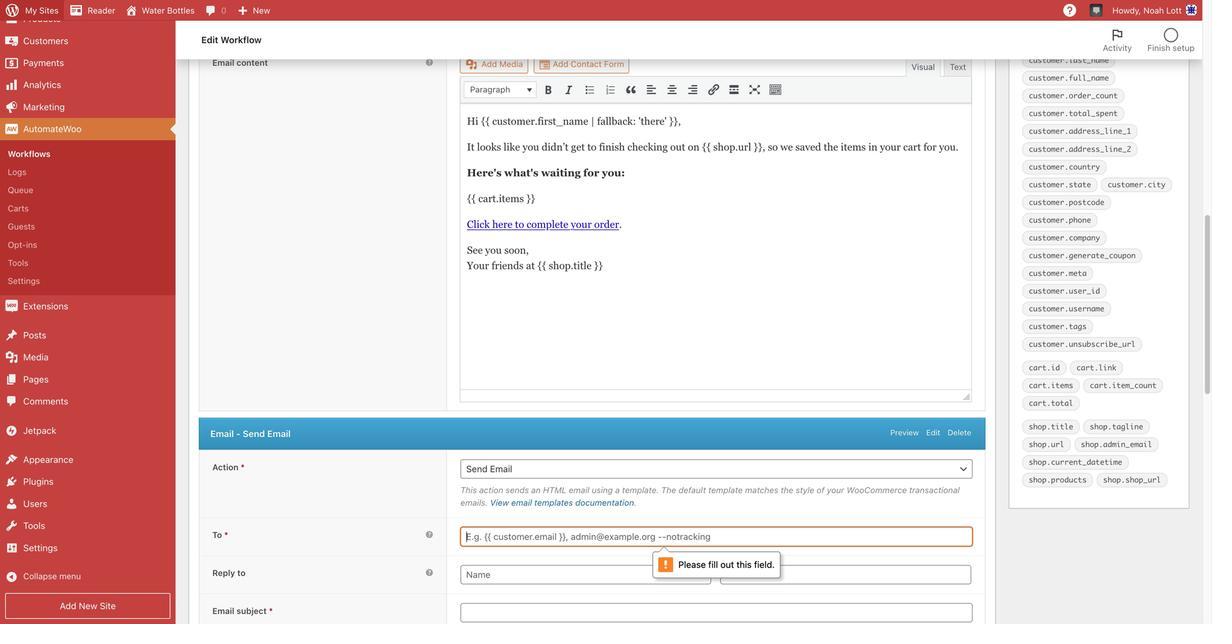 Task type: describe. For each thing, give the bounding box(es) containing it.
tab list containing activity
[[1095, 21, 1203, 59]]

sends
[[506, 486, 529, 496]]

customer.address_line_2
[[1029, 144, 1131, 154]]

posts
[[23, 330, 46, 341]]

0 link
[[200, 0, 232, 21]]

email right send
[[267, 429, 291, 440]]

reply
[[212, 569, 235, 578]]

my
[[25, 5, 37, 15]]

sites
[[39, 5, 59, 15]]

reader link
[[64, 0, 120, 21]]

2 tools link from the top
[[0, 515, 176, 538]]

paragraph
[[470, 85, 510, 94]]

edit for edit workflow
[[201, 35, 218, 45]]

email - send email
[[210, 429, 291, 440]]

send
[[243, 429, 265, 440]]

posts link
[[0, 325, 176, 347]]

site
[[100, 601, 116, 612]]

my sites
[[25, 5, 59, 15]]

cart.items
[[1029, 381, 1073, 391]]

analytics
[[23, 80, 61, 90]]

shop.current_datetime
[[1029, 458, 1122, 467]]

2 vertical spatial *
[[269, 607, 273, 617]]

shop.title
[[1029, 423, 1073, 432]]

workflows link
[[0, 145, 176, 163]]

add contact form
[[551, 59, 624, 69]]

content
[[237, 58, 268, 68]]

add new site link
[[5, 594, 170, 620]]

queue
[[8, 185, 33, 195]]

customer.meta
[[1029, 269, 1087, 278]]

opt-ins
[[8, 240, 37, 250]]

extensions
[[23, 301, 68, 312]]

action
[[212, 463, 239, 473]]

view email templates documentation .
[[490, 498, 637, 508]]

collapse menu
[[23, 572, 81, 582]]

default
[[679, 486, 706, 496]]

bottles
[[167, 5, 195, 15]]

products
[[23, 13, 61, 24]]

delete
[[948, 429, 971, 438]]

1 vertical spatial new
[[79, 601, 97, 612]]

queue link
[[0, 181, 176, 199]]

customer.tags
[[1029, 322, 1087, 331]]

carts
[[8, 204, 29, 213]]

edit for edit link
[[926, 429, 940, 438]]

comments
[[23, 396, 68, 407]]

menu
[[59, 572, 81, 582]]

documentation
[[575, 498, 634, 508]]

templates
[[534, 498, 573, 508]]

email inside this action sends an html email using a template. the default template matches the style of your woocommerce transactional emails.
[[569, 486, 590, 496]]

comments link
[[0, 391, 176, 413]]

transactional
[[909, 486, 960, 496]]

delete link
[[948, 429, 971, 438]]

add for add new site
[[60, 601, 76, 612]]

customer.first_name
[[1029, 38, 1114, 47]]

marketing link
[[0, 96, 176, 118]]

E.g. {{ customer.email }}, admin@example.org --notracking text field
[[460, 528, 973, 547]]

reader
[[88, 5, 115, 15]]

customer.postcode
[[1029, 198, 1105, 207]]

text button
[[944, 58, 972, 77]]

to
[[237, 569, 246, 578]]

customer.state
[[1029, 180, 1091, 189]]

pages
[[23, 374, 49, 385]]

the
[[781, 486, 794, 496]]

plugins link
[[0, 471, 176, 493]]

customer.total_spent
[[1029, 109, 1118, 118]]

edit link
[[926, 429, 940, 438]]

ins
[[26, 240, 37, 250]]

products link
[[0, 8, 176, 30]]

guests
[[8, 222, 35, 231]]

edit workflow
[[201, 35, 262, 45]]

1 tools link from the top
[[0, 254, 176, 272]]

activity button
[[1095, 21, 1140, 59]]

setup
[[1173, 43, 1195, 53]]

customer.country
[[1029, 162, 1100, 172]]

workflows
[[8, 149, 51, 159]]

0 horizontal spatial email
[[511, 498, 532, 508]]

add contact form button
[[534, 54, 629, 74]]

form
[[604, 59, 624, 69]]

to *
[[212, 531, 228, 540]]

.
[[634, 498, 637, 508]]

the
[[661, 486, 676, 496]]

email content
[[212, 58, 268, 68]]

lott
[[1166, 5, 1182, 15]]

template
[[708, 486, 743, 496]]



Task type: locate. For each thing, give the bounding box(es) containing it.
media up paragraph popup button
[[499, 59, 523, 69]]

0 vertical spatial tools link
[[0, 254, 176, 272]]

email for email - send email
[[210, 429, 234, 440]]

email for email content
[[212, 58, 234, 68]]

paragraph button
[[464, 81, 537, 98]]

add inside add contact form button
[[553, 59, 568, 69]]

pages link
[[0, 369, 176, 391]]

finish setup button
[[1140, 21, 1203, 59]]

1 horizontal spatial email
[[569, 486, 590, 496]]

media inside button
[[499, 59, 523, 69]]

0 vertical spatial email
[[569, 486, 590, 496]]

this action sends an html email using a template. the default template matches the style of your woocommerce transactional emails.
[[460, 486, 960, 508]]

Email text field
[[720, 566, 971, 585]]

1 vertical spatial media
[[23, 352, 49, 363]]

to
[[212, 531, 222, 540]]

action *
[[212, 463, 245, 473]]

new up "workflow"
[[253, 5, 270, 15]]

paragraph button
[[464, 82, 536, 97]]

customer.company
[[1029, 233, 1100, 243]]

0 horizontal spatial add
[[60, 601, 76, 612]]

workflow
[[221, 35, 262, 45]]

2 settings link from the top
[[0, 538, 176, 560]]

automatewoo link
[[0, 118, 176, 140]]

1 vertical spatial email
[[511, 498, 532, 508]]

text
[[950, 62, 966, 72]]

subject
[[237, 607, 267, 617]]

add up "paragraph"
[[481, 59, 497, 69]]

media up pages
[[23, 352, 49, 363]]

edit down template
[[201, 35, 218, 45]]

notification image
[[1091, 5, 1102, 15]]

0 vertical spatial tools
[[8, 258, 28, 268]]

email for email subject *
[[212, 607, 234, 617]]

view
[[490, 498, 509, 508]]

shop.admin_email
[[1081, 440, 1152, 450]]

users link
[[0, 493, 176, 515]]

edit left delete link
[[926, 429, 940, 438]]

collapse menu button
[[0, 567, 176, 589]]

template
[[212, 20, 250, 29]]

1 horizontal spatial add
[[481, 59, 497, 69]]

1 vertical spatial settings link
[[0, 538, 176, 560]]

new link
[[232, 0, 275, 21]]

toolbar navigation
[[0, 0, 1203, 23]]

1 horizontal spatial media
[[499, 59, 523, 69]]

settings link
[[0, 272, 176, 290], [0, 538, 176, 560]]

email down edit workflow
[[212, 58, 234, 68]]

preview
[[890, 429, 919, 438]]

settings link up collapse menu 'dropdown button'
[[0, 538, 176, 560]]

customer.generate_coupon
[[1029, 251, 1136, 260]]

1 horizontal spatial new
[[253, 5, 270, 15]]

0 vertical spatial settings
[[8, 276, 40, 286]]

template.
[[622, 486, 659, 496]]

customer.order_count
[[1029, 91, 1118, 100]]

customer.full_name
[[1029, 73, 1109, 83]]

cart.total
[[1029, 399, 1073, 408]]

edit
[[201, 35, 218, 45], [926, 429, 940, 438]]

settings
[[8, 276, 40, 286], [23, 543, 58, 554]]

payments link
[[0, 52, 176, 74]]

new left site
[[79, 601, 97, 612]]

tools link down the plugins link
[[0, 515, 176, 538]]

email left - at the left bottom of the page
[[210, 429, 234, 440]]

1 horizontal spatial edit
[[926, 429, 940, 438]]

customer.unsubscribe_url
[[1029, 340, 1136, 349]]

media
[[499, 59, 523, 69], [23, 352, 49, 363]]

customer.address_line_1
[[1029, 127, 1131, 136]]

add left contact
[[553, 59, 568, 69]]

0 vertical spatial settings link
[[0, 272, 176, 290]]

settings up extensions
[[8, 276, 40, 286]]

email left subject at the left bottom
[[212, 607, 234, 617]]

add new site
[[60, 601, 116, 612]]

add for add contact form
[[553, 59, 568, 69]]

0 horizontal spatial media
[[23, 352, 49, 363]]

1 vertical spatial edit
[[926, 429, 940, 438]]

* right action
[[241, 463, 245, 473]]

1 vertical spatial tools
[[23, 521, 45, 532]]

shop.shop_url
[[1103, 476, 1161, 485]]

preview link
[[890, 429, 919, 438]]

customers
[[23, 35, 68, 46]]

jetpack link
[[0, 420, 176, 442]]

0
[[221, 5, 226, 15]]

style
[[796, 486, 814, 496]]

guests link
[[0, 218, 176, 236]]

tab list
[[1095, 21, 1203, 59]]

email down sends
[[511, 498, 532, 508]]

2 horizontal spatial add
[[553, 59, 568, 69]]

finish
[[1148, 43, 1170, 53]]

email
[[212, 58, 234, 68], [210, 429, 234, 440], [267, 429, 291, 440], [212, 607, 234, 617]]

None text field
[[460, 604, 973, 623]]

0 horizontal spatial *
[[224, 531, 228, 540]]

finish setup
[[1148, 43, 1195, 53]]

*
[[241, 463, 245, 473], [224, 531, 228, 540], [269, 607, 273, 617]]

1 settings link from the top
[[0, 272, 176, 290]]

* right subject at the left bottom
[[269, 607, 273, 617]]

a
[[615, 486, 620, 496]]

this
[[460, 486, 477, 496]]

add down menu
[[60, 601, 76, 612]]

add for add media
[[481, 59, 497, 69]]

Name text field
[[460, 566, 711, 585]]

1 vertical spatial tools link
[[0, 515, 176, 538]]

media link
[[0, 347, 176, 369]]

appearance link
[[0, 449, 176, 471]]

add inside the add media button
[[481, 59, 497, 69]]

extensions link
[[0, 296, 176, 318]]

2 horizontal spatial *
[[269, 607, 273, 617]]

new
[[253, 5, 270, 15], [79, 601, 97, 612]]

settings up collapse
[[23, 543, 58, 554]]

0 vertical spatial new
[[253, 5, 270, 15]]

0 vertical spatial edit
[[201, 35, 218, 45]]

analytics link
[[0, 74, 176, 96]]

email
[[569, 486, 590, 496], [511, 498, 532, 508]]

matches
[[745, 486, 778, 496]]

collapse
[[23, 572, 57, 582]]

1 horizontal spatial *
[[241, 463, 245, 473]]

email subject *
[[212, 607, 273, 617]]

carts link
[[0, 199, 176, 218]]

reply to
[[212, 569, 246, 578]]

logs link
[[0, 163, 176, 181]]

1 vertical spatial *
[[224, 531, 228, 540]]

new inside 'toolbar' navigation
[[253, 5, 270, 15]]

cart.id
[[1029, 363, 1060, 373]]

* for to *
[[224, 531, 228, 540]]

0 vertical spatial media
[[499, 59, 523, 69]]

0 vertical spatial *
[[241, 463, 245, 473]]

plugins
[[23, 477, 54, 487]]

tools down 'opt-'
[[8, 258, 28, 268]]

cart.link
[[1077, 363, 1117, 373]]

email up view email templates documentation .
[[569, 486, 590, 496]]

-
[[236, 429, 240, 440]]

tools link
[[0, 254, 176, 272], [0, 515, 176, 538]]

1 vertical spatial settings
[[23, 543, 58, 554]]

customer.email
[[1029, 20, 1091, 29]]

0 horizontal spatial edit
[[201, 35, 218, 45]]

payments
[[23, 57, 64, 68]]

visual button
[[906, 58, 941, 77]]

woocommerce
[[847, 486, 907, 496]]

0 horizontal spatial new
[[79, 601, 97, 612]]

water bottles
[[142, 5, 195, 15]]

shop.url
[[1029, 440, 1065, 450]]

customer.last_name
[[1029, 56, 1109, 65]]

* for action *
[[241, 463, 245, 473]]

tools down users
[[23, 521, 45, 532]]

my sites link
[[0, 0, 64, 21]]

contact
[[571, 59, 602, 69]]

* right to
[[224, 531, 228, 540]]

opt-
[[8, 240, 26, 250]]

appearance
[[23, 455, 73, 465]]

action
[[479, 486, 503, 496]]

settings link up extensions link
[[0, 272, 176, 290]]

add inside add new site link
[[60, 601, 76, 612]]

tools link down 'guests' link
[[0, 254, 176, 272]]

html
[[543, 486, 566, 496]]

water
[[142, 5, 165, 15]]



Task type: vqa. For each thing, say whether or not it's contained in the screenshot.
Guests
yes



